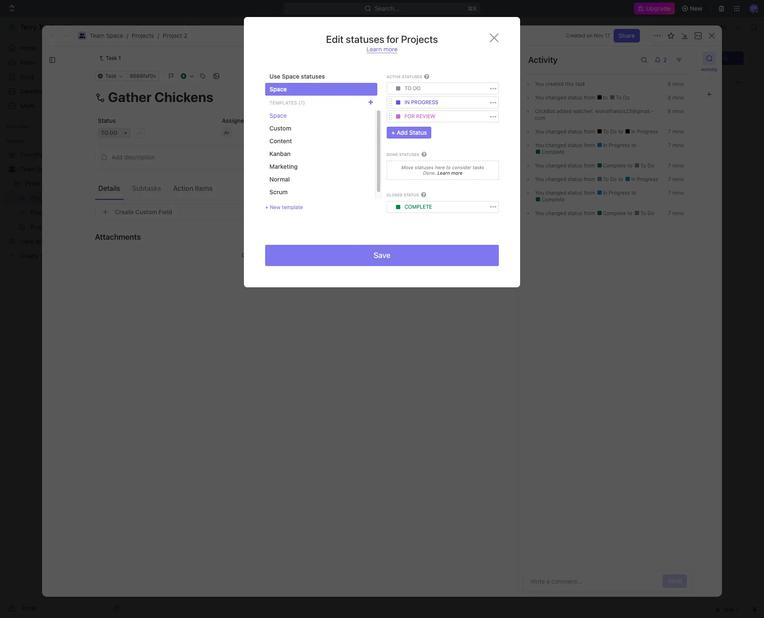 Task type: describe. For each thing, give the bounding box(es) containing it.
table
[[258, 78, 273, 86]]

0 vertical spatial add task
[[703, 54, 729, 62]]

4 mins from the top
[[673, 128, 684, 135]]

to do inside edit statuses for projects dialog
[[405, 85, 421, 92]]

team space inside tree
[[20, 165, 54, 173]]

5 changed status from from the top
[[544, 176, 597, 182]]

for review
[[405, 113, 435, 120]]

7 mins from the top
[[673, 176, 684, 182]]

1 inside button
[[199, 163, 202, 169]]

7 changed from the top
[[546, 210, 566, 216]]

Edit task name text field
[[95, 89, 461, 105]]

you created this task
[[535, 81, 586, 87]]

subtasks button
[[129, 180, 165, 196]]

move statuses here to consider tasks done.
[[402, 164, 484, 176]]

gantt
[[289, 78, 304, 86]]

learn inside edit statuses for projects learn more
[[367, 45, 382, 53]]

1 horizontal spatial learn more link
[[436, 170, 463, 176]]

team space link for 'user group' image within sidebar navigation
[[20, 162, 122, 176]]

5 7 mins from the top
[[668, 190, 684, 196]]

do inside edit statuses for projects dialog
[[413, 85, 421, 92]]

scrum
[[270, 188, 288, 196]]

created on nov 17
[[566, 32, 610, 39]]

task down "team space / projects / project 2"
[[106, 55, 117, 61]]

add description button
[[98, 150, 458, 164]]

5 mins from the top
[[673, 142, 684, 148]]

7 from from the top
[[584, 210, 595, 216]]

dropdown menu image for for review
[[396, 114, 400, 119]]

statuses for active
[[402, 74, 422, 79]]

8 you from the top
[[535, 210, 544, 216]]

17
[[605, 32, 610, 39]]

statuses for move
[[415, 164, 434, 170]]

drop
[[242, 252, 254, 258]]

0 horizontal spatial share button
[[614, 29, 640, 43]]

board link
[[157, 76, 175, 88]]

new inside edit statuses for projects dialog
[[270, 204, 281, 210]]

1 changed status from from the top
[[544, 94, 597, 101]]

field
[[159, 208, 172, 216]]

drop your files here to
[[242, 252, 296, 258]]

0 horizontal spatial here
[[279, 252, 289, 258]]

0 horizontal spatial project
[[163, 32, 182, 39]]

2 horizontal spatial team
[[143, 23, 158, 31]]

+ for + add status
[[392, 129, 395, 136]]

0 horizontal spatial learn more link
[[367, 45, 398, 53]]

done
[[387, 152, 398, 157]]

attachments button
[[95, 227, 461, 247]]

save button
[[265, 245, 499, 266]]

marketing
[[270, 163, 298, 170]]

table link
[[256, 76, 273, 88]]

2 horizontal spatial projects link
[[184, 22, 219, 32]]

4 changed status from from the top
[[544, 162, 597, 169]]

task up task 2
[[171, 148, 184, 155]]

docs
[[20, 73, 34, 80]]

details
[[98, 184, 120, 192]]

for
[[405, 113, 415, 120]]

1 horizontal spatial project 2 link
[[224, 22, 262, 32]]

content
[[270, 137, 292, 145]]

1 vertical spatial share
[[619, 32, 635, 39]]

1 horizontal spatial share button
[[657, 20, 683, 34]]

create custom field button
[[95, 204, 461, 221]]

2 you from the top
[[535, 94, 544, 101]]

1 horizontal spatial user group image
[[79, 33, 85, 38]]

2 mins from the top
[[673, 94, 684, 101]]

8 mins for changed status from
[[668, 94, 684, 101]]

1 8 from the top
[[668, 81, 671, 87]]

use space statuses
[[270, 73, 325, 80]]

here inside 'move statuses here to consider tasks done.'
[[435, 164, 445, 170]]

action items button
[[170, 180, 216, 196]]

assignees
[[354, 99, 379, 106]]

⌘k
[[468, 5, 477, 12]]

templates (7)
[[270, 100, 305, 105]]

dropdown menu image
[[396, 86, 400, 91]]

6 you from the top
[[535, 176, 544, 182]]

+ new template
[[265, 204, 303, 210]]

1 horizontal spatial learn
[[438, 170, 450, 176]]

favorites button
[[3, 122, 33, 132]]

template
[[282, 204, 303, 210]]

3 changed from the top
[[546, 142, 566, 148]]

3 7 from the top
[[668, 162, 671, 169]]

add up customize
[[703, 54, 714, 62]]

created
[[546, 81, 564, 87]]

3 changed status from from the top
[[544, 142, 597, 148]]

team space, , element
[[134, 24, 141, 31]]

home link
[[3, 41, 123, 55]]

invite
[[22, 604, 37, 611]]

board
[[159, 78, 175, 86]]

4 7 mins from the top
[[668, 176, 684, 182]]

6 changed status from from the top
[[544, 190, 597, 196]]

move
[[402, 164, 414, 170]]

upgrade
[[646, 5, 671, 12]]

save
[[374, 251, 391, 260]]

upgrade link
[[634, 3, 675, 14]]

calendar link
[[215, 76, 242, 88]]

add inside edit statuses for projects dialog
[[397, 129, 408, 136]]

3 mins from the top
[[673, 108, 684, 114]]

hide button
[[653, 76, 679, 88]]

automations button
[[687, 21, 731, 34]]

action items
[[173, 184, 213, 192]]

new inside button
[[690, 5, 703, 12]]

1 horizontal spatial team space
[[143, 23, 176, 31]]

1 you from the top
[[535, 81, 544, 87]]

complete
[[405, 203, 432, 210]]

space inside tree
[[37, 165, 54, 173]]

attachments
[[95, 232, 141, 241]]

0 horizontal spatial 1
[[118, 55, 121, 61]]

dashboards link
[[3, 85, 123, 98]]

edit statuses for projects learn more
[[326, 33, 438, 53]]

inbox
[[20, 59, 35, 66]]

8 for changed status from
[[668, 94, 671, 101]]

hide button
[[438, 98, 456, 108]]

project 2
[[235, 23, 260, 31]]

created
[[566, 32, 585, 39]]

1 button
[[191, 162, 203, 170]]

done.
[[423, 170, 436, 176]]

in progress inside edit statuses for projects dialog
[[405, 99, 438, 106]]

1 horizontal spatial projects link
[[132, 32, 154, 39]]

this
[[565, 81, 574, 87]]

list
[[191, 78, 201, 86]]

Search tasks... text field
[[658, 96, 743, 109]]

add description
[[112, 153, 155, 161]]

consider
[[452, 164, 471, 170]]

6 mins from the top
[[673, 162, 684, 169]]

normal
[[270, 176, 290, 183]]

task
[[576, 81, 586, 87]]

8686faf0v button
[[126, 71, 159, 81]]

to inside 'move statuses here to consider tasks done.'
[[446, 164, 451, 170]]

kanban
[[270, 150, 291, 157]]

+ add status
[[392, 129, 427, 136]]

statuses for done
[[399, 152, 419, 157]]

statuses for edit
[[346, 33, 385, 45]]

1 vertical spatial task 1 link
[[169, 145, 295, 157]]

closed
[[387, 193, 403, 197]]

review
[[416, 113, 435, 120]]

assignees button
[[344, 98, 383, 108]]

8686faf0v
[[130, 73, 156, 79]]

spaces
[[7, 138, 25, 144]]

1 changed from the top
[[546, 94, 566, 101]]



Task type: vqa. For each thing, say whether or not it's contained in the screenshot.


Task type: locate. For each thing, give the bounding box(es) containing it.
create custom field
[[115, 208, 172, 216]]

templates
[[270, 100, 297, 105]]

files
[[267, 252, 277, 258]]

send
[[668, 577, 682, 585]]

share button right 17
[[614, 29, 640, 43]]

new button
[[678, 2, 708, 15]]

task left the 1 button
[[171, 163, 184, 170]]

1 right task 2
[[199, 163, 202, 169]]

tree
[[3, 148, 123, 263]]

2 vertical spatial 8
[[668, 108, 671, 114]]

5 you from the top
[[535, 162, 544, 169]]

0 horizontal spatial status
[[98, 117, 116, 124]]

0 horizontal spatial add task
[[228, 120, 251, 126]]

0 vertical spatial 8 mins
[[668, 81, 684, 87]]

0 vertical spatial learn more link
[[367, 45, 398, 53]]

0 vertical spatial more
[[384, 45, 398, 53]]

0 vertical spatial 1
[[118, 55, 121, 61]]

7 you from the top
[[535, 190, 544, 196]]

share right 17
[[619, 32, 635, 39]]

custom
[[270, 125, 291, 132], [135, 208, 157, 216]]

1 down "team space / projects / project 2"
[[118, 55, 121, 61]]

from
[[584, 94, 595, 101], [584, 128, 595, 135], [584, 142, 595, 148], [584, 162, 595, 169], [584, 176, 595, 182], [584, 190, 595, 196], [584, 210, 595, 216]]

here right files
[[279, 252, 289, 258]]

activity up created
[[528, 55, 558, 65]]

home
[[20, 44, 37, 51]]

tree inside sidebar navigation
[[3, 148, 123, 263]]

favorites
[[7, 123, 29, 130]]

5 7 from the top
[[668, 190, 671, 196]]

0 vertical spatial team space
[[143, 23, 176, 31]]

3 from from the top
[[584, 142, 595, 148]]

learn more link
[[367, 45, 398, 53], [436, 170, 463, 176]]

active
[[387, 74, 401, 79]]

2 changed status from from the top
[[544, 128, 597, 135]]

learn more link down for
[[367, 45, 398, 53]]

user group image inside sidebar navigation
[[9, 167, 15, 172]]

projects
[[194, 23, 217, 31], [132, 32, 154, 39], [401, 33, 438, 45], [26, 180, 48, 187]]

hide
[[664, 78, 677, 86], [441, 99, 453, 106]]

activity inside task sidebar navigation tab list
[[701, 67, 718, 72]]

1 vertical spatial activity
[[701, 67, 718, 72]]

task 1 up task 2
[[171, 148, 189, 155]]

0 vertical spatial share
[[662, 23, 678, 31]]

0 horizontal spatial activity
[[528, 55, 558, 65]]

0 vertical spatial task 1 link
[[95, 53, 124, 63]]

tasks
[[473, 164, 484, 170]]

task 1 link down "assigned"
[[169, 145, 295, 157]]

0 vertical spatial new
[[690, 5, 703, 12]]

7 mins
[[668, 128, 684, 135], [668, 142, 684, 148], [668, 162, 684, 169], [668, 176, 684, 182], [668, 190, 684, 196], [668, 210, 684, 216]]

hide inside button
[[441, 99, 453, 106]]

0 horizontal spatial user group image
[[9, 167, 15, 172]]

task sidebar navigation tab list
[[700, 51, 719, 101]]

0 horizontal spatial share
[[619, 32, 635, 39]]

4 7 from the top
[[668, 176, 671, 182]]

team space link
[[132, 22, 178, 32], [90, 32, 123, 39], [20, 162, 122, 176]]

0 horizontal spatial more
[[384, 45, 398, 53]]

more down for
[[384, 45, 398, 53]]

1 vertical spatial status
[[409, 129, 427, 136]]

1 horizontal spatial share
[[662, 23, 678, 31]]

0 horizontal spatial task 1 link
[[95, 53, 124, 63]]

0 vertical spatial learn
[[367, 45, 382, 53]]

0 vertical spatial add task button
[[698, 51, 734, 65]]

0 horizontal spatial projects link
[[26, 177, 99, 190]]

0 horizontal spatial hide
[[441, 99, 453, 106]]

0 vertical spatial 8
[[668, 81, 671, 87]]

4 from from the top
[[584, 162, 595, 169]]

description
[[124, 153, 155, 161]]

list link
[[189, 76, 201, 88]]

new down scrum
[[270, 204, 281, 210]]

1 8 mins from the top
[[668, 81, 684, 87]]

here up learn more
[[435, 164, 445, 170]]

task down the edit task name text box
[[240, 120, 251, 126]]

0 horizontal spatial learn
[[367, 45, 382, 53]]

0 horizontal spatial project 2 link
[[163, 32, 187, 39]]

1 horizontal spatial team
[[90, 32, 104, 39]]

0 horizontal spatial custom
[[135, 208, 157, 216]]

2 vertical spatial 8 mins
[[668, 108, 684, 114]]

eloisefrancis23@gmail.
[[595, 108, 654, 114]]

0 vertical spatial dropdown menu image
[[396, 100, 400, 105]]

items
[[195, 184, 213, 192]]

1 from from the top
[[584, 94, 595, 101]]

0 vertical spatial task 1
[[106, 55, 121, 61]]

1 vertical spatial custom
[[135, 208, 157, 216]]

0 horizontal spatial team
[[20, 165, 35, 173]]

1 horizontal spatial hide
[[664, 78, 677, 86]]

add task button down the calendar link
[[218, 118, 254, 128]]

1 horizontal spatial add task button
[[698, 51, 734, 65]]

send button
[[663, 574, 687, 588]]

1 dropdown menu image from the top
[[396, 100, 400, 105]]

1 7 from the top
[[668, 128, 671, 135]]

1 vertical spatial dropdown menu image
[[396, 114, 400, 119]]

1 horizontal spatial add task
[[703, 54, 729, 62]]

0 vertical spatial custom
[[270, 125, 291, 132]]

(7)
[[299, 100, 305, 105]]

user group image down spaces
[[9, 167, 15, 172]]

2 vertical spatial team
[[20, 165, 35, 173]]

0 vertical spatial user group image
[[79, 33, 85, 38]]

5 changed from the top
[[546, 176, 566, 182]]

5 from from the top
[[584, 176, 595, 182]]

1 vertical spatial task 1
[[171, 148, 189, 155]]

2 7 mins from the top
[[668, 142, 684, 148]]

1 vertical spatial add task
[[228, 120, 251, 126]]

4 changed from the top
[[546, 162, 566, 169]]

8 mins
[[668, 81, 684, 87], [668, 94, 684, 101], [668, 108, 684, 114]]

2 8 from the top
[[668, 94, 671, 101]]

0 vertical spatial team
[[143, 23, 158, 31]]

user group image
[[79, 33, 85, 38], [9, 167, 15, 172]]

1 vertical spatial team space
[[20, 165, 54, 173]]

com
[[535, 108, 654, 121]]

team space
[[143, 23, 176, 31], [20, 165, 54, 173]]

customize
[[692, 78, 722, 86]]

in inside edit statuses for projects dialog
[[405, 99, 410, 106]]

0 horizontal spatial +
[[265, 204, 268, 210]]

here
[[435, 164, 445, 170], [279, 252, 289, 258]]

6 from from the top
[[584, 190, 595, 196]]

0 vertical spatial hide
[[664, 78, 677, 86]]

1 vertical spatial 8
[[668, 94, 671, 101]]

2
[[256, 23, 260, 31], [184, 32, 187, 39], [186, 163, 189, 170], [184, 201, 187, 207]]

0 horizontal spatial team space
[[20, 165, 54, 173]]

1 7 mins from the top
[[668, 128, 684, 135]]

1 horizontal spatial task 1
[[171, 148, 189, 155]]

sidebar navigation
[[0, 17, 127, 618]]

statuses up (7)
[[301, 73, 325, 80]]

statuses up the move
[[399, 152, 419, 157]]

2 dropdown menu image from the top
[[396, 114, 400, 119]]

1 mins from the top
[[673, 81, 684, 87]]

1 up task 2
[[186, 148, 189, 155]]

custom left field
[[135, 208, 157, 216]]

1 horizontal spatial custom
[[270, 125, 291, 132]]

+ up done
[[392, 129, 395, 136]]

3 8 mins from the top
[[668, 108, 684, 114]]

3 you from the top
[[535, 128, 544, 135]]

learn more
[[436, 170, 463, 176]]

dropdown menu image left for
[[396, 114, 400, 119]]

added
[[557, 108, 572, 114]]

hide inside dropdown button
[[664, 78, 677, 86]]

1 vertical spatial 1
[[186, 148, 189, 155]]

dashboards
[[20, 88, 53, 95]]

0 horizontal spatial new
[[270, 204, 281, 210]]

dropdown menu image down dropdown menu icon
[[396, 100, 400, 105]]

0 vertical spatial project
[[235, 23, 255, 31]]

2 7 from the top
[[668, 142, 671, 148]]

custom inside edit statuses for projects dialog
[[270, 125, 291, 132]]

1 vertical spatial hide
[[441, 99, 453, 106]]

learn more link down consider
[[436, 170, 463, 176]]

share button down upgrade
[[657, 20, 683, 34]]

add task down the calendar
[[228, 120, 251, 126]]

more inside edit statuses for projects learn more
[[384, 45, 398, 53]]

1 vertical spatial new
[[270, 204, 281, 210]]

space
[[159, 23, 176, 31], [106, 32, 123, 39], [282, 73, 299, 80], [270, 85, 287, 93], [270, 112, 287, 119], [37, 165, 54, 173]]

eloisefrancis23@gmail. com
[[535, 108, 654, 121]]

team space link for rightmost 'user group' image
[[90, 32, 123, 39]]

projects inside tree
[[26, 180, 48, 187]]

add inside 'add description' "button"
[[112, 153, 123, 161]]

2 from from the top
[[584, 128, 595, 135]]

assigned
[[222, 117, 248, 124]]

task 1 link
[[95, 53, 124, 63], [169, 145, 295, 157]]

task up customize
[[716, 54, 729, 62]]

2 8 mins from the top
[[668, 94, 684, 101]]

closed status
[[387, 193, 419, 197]]

3 7 mins from the top
[[668, 162, 684, 169]]

progress inside edit statuses for projects dialog
[[411, 99, 438, 106]]

team space down spaces
[[20, 165, 54, 173]]

action
[[173, 184, 193, 192]]

add left description
[[112, 153, 123, 161]]

activity up customize
[[701, 67, 718, 72]]

add down for
[[397, 129, 408, 136]]

learn
[[367, 45, 382, 53], [438, 170, 450, 176]]

0 vertical spatial +
[[392, 129, 395, 136]]

1 horizontal spatial status
[[409, 129, 427, 136]]

statuses inside 'move statuses here to consider tasks done.'
[[415, 164, 434, 170]]

0 vertical spatial status
[[98, 117, 116, 124]]

for
[[387, 33, 399, 45]]

customize button
[[681, 76, 724, 88]]

8 mins for added watcher:
[[668, 108, 684, 114]]

6 7 mins from the top
[[668, 210, 684, 216]]

1 vertical spatial 8 mins
[[668, 94, 684, 101]]

+ left template
[[265, 204, 268, 210]]

8 for added watcher:
[[668, 108, 671, 114]]

statuses
[[346, 33, 385, 45], [301, 73, 325, 80], [402, 74, 422, 79], [399, 152, 419, 157], [415, 164, 434, 170]]

1 horizontal spatial here
[[435, 164, 445, 170]]

statuses left for
[[346, 33, 385, 45]]

your
[[255, 252, 266, 258]]

add task up customize
[[703, 54, 729, 62]]

status
[[98, 117, 116, 124], [409, 129, 427, 136]]

team up the home link
[[90, 32, 104, 39]]

team space right team space, , element on the top of the page
[[143, 23, 176, 31]]

edit
[[326, 33, 344, 45]]

projects inside edit statuses for projects learn more
[[401, 33, 438, 45]]

2 changed from the top
[[546, 128, 566, 135]]

1 vertical spatial team
[[90, 32, 104, 39]]

7 changed status from from the top
[[544, 210, 597, 216]]

+ for + new template
[[265, 204, 268, 210]]

1 vertical spatial add task button
[[218, 118, 254, 128]]

1 vertical spatial project
[[163, 32, 182, 39]]

6 7 from the top
[[668, 210, 671, 216]]

tree containing team space
[[3, 148, 123, 263]]

new up the automations
[[690, 5, 703, 12]]

0 vertical spatial activity
[[528, 55, 558, 65]]

automations
[[691, 23, 727, 31]]

1 vertical spatial +
[[265, 204, 268, 210]]

watcher:
[[573, 108, 594, 114]]

activity inside task sidebar content section
[[528, 55, 558, 65]]

0 vertical spatial here
[[435, 164, 445, 170]]

1 horizontal spatial new
[[690, 5, 703, 12]]

projects link inside tree
[[26, 177, 99, 190]]

task 1
[[106, 55, 121, 61], [171, 148, 189, 155]]

dropdown menu image for in progress
[[396, 100, 400, 105]]

1 horizontal spatial 1
[[186, 148, 189, 155]]

create
[[115, 208, 134, 216]]

custom inside button
[[135, 208, 157, 216]]

custom up content
[[270, 125, 291, 132]]

team right team space, , element on the top of the page
[[143, 23, 158, 31]]

3 8 from the top
[[668, 108, 671, 114]]

more down consider
[[451, 170, 463, 176]]

task 1 down "team space / projects / project 2"
[[106, 55, 121, 61]]

task 2
[[171, 163, 189, 170]]

project 2 link
[[224, 22, 262, 32], [163, 32, 187, 39]]

1 horizontal spatial +
[[392, 129, 395, 136]]

project
[[235, 23, 255, 31], [163, 32, 182, 39]]

6 changed from the top
[[546, 190, 566, 196]]

task 1 link down "team space / projects / project 2"
[[95, 53, 124, 63]]

1
[[118, 55, 121, 61], [186, 148, 189, 155], [199, 163, 202, 169]]

1 vertical spatial user group image
[[9, 167, 15, 172]]

8 mins from the top
[[673, 190, 684, 196]]

task sidebar content section
[[518, 46, 696, 597]]

dropdown menu image
[[396, 100, 400, 105], [396, 114, 400, 119]]

user group image up the home link
[[79, 33, 85, 38]]

add task button up customize
[[698, 51, 734, 65]]

0 horizontal spatial add task button
[[218, 118, 254, 128]]

9 mins from the top
[[673, 210, 684, 216]]

status inside dialog
[[404, 193, 419, 197]]

2 horizontal spatial 1
[[199, 163, 202, 169]]

task
[[716, 54, 729, 62], [106, 55, 117, 61], [240, 120, 251, 126], [171, 148, 184, 155], [171, 163, 184, 170]]

0 horizontal spatial task 1
[[106, 55, 121, 61]]

done statuses
[[387, 152, 419, 157]]

1 horizontal spatial project
[[235, 23, 255, 31]]

1 vertical spatial learn more link
[[436, 170, 463, 176]]

details button
[[95, 180, 124, 196]]

active statuses
[[387, 74, 422, 79]]

1 horizontal spatial more
[[451, 170, 463, 176]]

2 vertical spatial 1
[[199, 163, 202, 169]]

assigned to
[[222, 117, 255, 124]]

1 horizontal spatial task 1 link
[[169, 145, 295, 157]]

mins
[[673, 81, 684, 87], [673, 94, 684, 101], [673, 108, 684, 114], [673, 128, 684, 135], [673, 142, 684, 148], [673, 162, 684, 169], [673, 176, 684, 182], [673, 190, 684, 196], [673, 210, 684, 216]]

status inside dialog
[[409, 129, 427, 136]]

team inside sidebar navigation
[[20, 165, 35, 173]]

statuses right active
[[402, 74, 422, 79]]

/
[[180, 23, 182, 31], [220, 23, 222, 31], [127, 32, 128, 39], [158, 32, 159, 39]]

share down upgrade
[[662, 23, 678, 31]]

1 horizontal spatial activity
[[701, 67, 718, 72]]

do
[[413, 85, 421, 92], [623, 94, 630, 101], [610, 128, 617, 135], [648, 162, 654, 169], [610, 176, 617, 182], [166, 201, 174, 207], [648, 210, 654, 216]]

team down spaces
[[20, 165, 35, 173]]

activity
[[528, 55, 558, 65], [701, 67, 718, 72]]

use
[[270, 73, 280, 80]]

add task button
[[698, 51, 734, 65], [218, 118, 254, 128]]

changed status from
[[544, 94, 597, 101], [544, 128, 597, 135], [544, 142, 597, 148], [544, 162, 597, 169], [544, 176, 597, 182], [544, 190, 597, 196], [544, 210, 597, 216]]

you
[[535, 81, 544, 87], [535, 94, 544, 101], [535, 128, 544, 135], [535, 142, 544, 148], [535, 162, 544, 169], [535, 176, 544, 182], [535, 190, 544, 196], [535, 210, 544, 216]]

add down the calendar link
[[228, 120, 238, 126]]

1 vertical spatial here
[[279, 252, 289, 258]]

nov
[[594, 32, 604, 39]]

search...
[[375, 5, 399, 12]]

subtasks
[[132, 184, 161, 192]]

add
[[703, 54, 714, 62], [228, 120, 238, 126], [397, 129, 408, 136], [112, 153, 123, 161]]

4 you from the top
[[535, 142, 544, 148]]

statuses inside edit statuses for projects learn more
[[346, 33, 385, 45]]

statuses up done.
[[415, 164, 434, 170]]

edit statuses for projects dialog
[[244, 17, 520, 287]]

more
[[384, 45, 398, 53], [451, 170, 463, 176]]

1 vertical spatial learn
[[438, 170, 450, 176]]

in
[[405, 99, 410, 106], [631, 128, 636, 135], [603, 142, 608, 148], [631, 176, 636, 182], [603, 190, 608, 196]]

docs link
[[3, 70, 123, 84]]

1 vertical spatial more
[[451, 170, 463, 176]]



